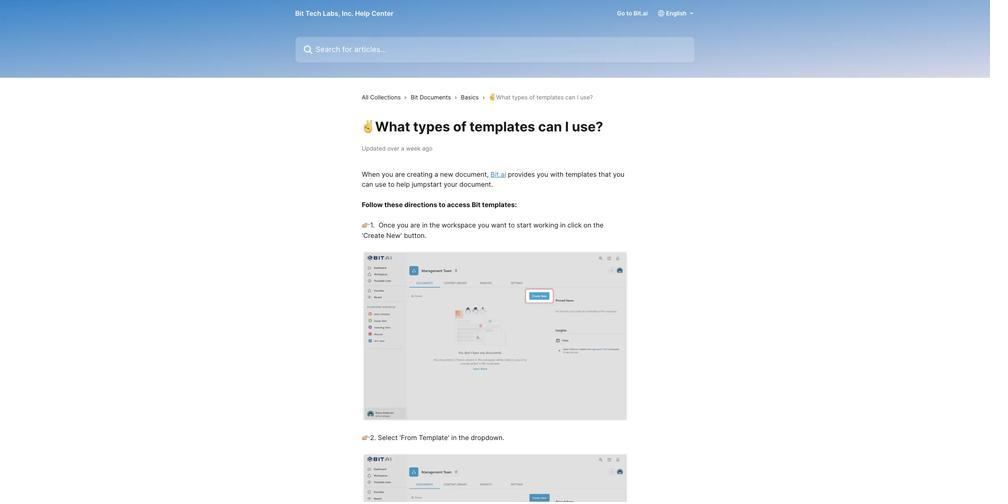 Task type: describe. For each thing, give the bounding box(es) containing it.
are for creating
[[395, 170, 405, 179]]

go
[[618, 10, 626, 17]]

to inside provides you with templates that you can use to help jumpstart your document.
[[389, 181, 395, 189]]

1 vertical spatial use?
[[572, 119, 604, 135]]

to right go
[[627, 10, 633, 17]]

that
[[599, 170, 612, 179]]

new'
[[387, 232, 402, 240]]

click
[[568, 221, 582, 230]]

2 horizontal spatial the
[[594, 221, 604, 230]]

0 horizontal spatial bit.ai
[[491, 170, 507, 179]]

all collections link
[[362, 93, 404, 102]]

all
[[362, 94, 369, 101]]

0 vertical spatial use?
[[581, 94, 594, 101]]

when you are creating a new document, bit.ai
[[362, 170, 507, 179]]

basics
[[461, 94, 479, 101]]

new
[[440, 170, 454, 179]]

'create
[[362, 232, 385, 240]]

jumpstart
[[412, 181, 442, 189]]

bit.ai link
[[491, 170, 507, 179]]

dropdown.
[[471, 434, 505, 443]]

basics link
[[461, 93, 483, 102]]

0 vertical spatial can
[[566, 94, 576, 101]]

bit tech labs, inc. help center
[[295, 9, 394, 18]]

1 horizontal spatial a
[[435, 170, 439, 179]]

1 vertical spatial i
[[566, 119, 569, 135]]

1 vertical spatial templates
[[470, 119, 536, 135]]

2 horizontal spatial bit
[[472, 201, 481, 209]]

provides
[[508, 170, 535, 179]]

want
[[492, 221, 507, 230]]

when
[[362, 170, 380, 179]]

0 vertical spatial of
[[530, 94, 535, 101]]

go to bit.ai link
[[618, 10, 648, 17]]

👉🏼2.
[[362, 434, 376, 443]]

are for in
[[411, 221, 421, 230]]

you left want
[[478, 221, 490, 230]]

follow these directions to access bit templates:
[[362, 201, 517, 209]]

all collections
[[362, 94, 401, 101]]

👉🏼2. select 'from template' in the dropdown.
[[362, 434, 505, 443]]

bit for bit documents
[[411, 94, 418, 101]]

0 horizontal spatial the
[[430, 221, 440, 230]]

these
[[385, 201, 403, 209]]

access
[[447, 201, 471, 209]]

0 horizontal spatial in
[[423, 221, 428, 230]]

1 vertical spatial ✌️what types of templates can i use?
[[362, 119, 604, 135]]

over
[[388, 145, 400, 152]]

0 horizontal spatial a
[[401, 145, 405, 152]]

to left access
[[439, 201, 446, 209]]

help
[[397, 181, 410, 189]]

inc.
[[342, 9, 354, 18]]

on
[[584, 221, 592, 230]]

👉🏼1.  once you are in the workspace you want to start working in click on the 'create new' button.
[[362, 221, 606, 240]]

1 horizontal spatial templates
[[537, 94, 564, 101]]

you for 👉🏼1.  once you are in the workspace you want to start working in click on the 'create new' button.
[[397, 221, 409, 230]]

go to bit.ai
[[618, 10, 648, 17]]

0 vertical spatial i
[[578, 94, 579, 101]]

your
[[444, 181, 458, 189]]



Task type: vqa. For each thing, say whether or not it's contained in the screenshot.
right Can
yes



Task type: locate. For each thing, give the bounding box(es) containing it.
in
[[423, 221, 428, 230], [561, 221, 566, 230], [452, 434, 457, 443]]

creating
[[407, 170, 433, 179]]

provides you with templates that you can use to help jumpstart your document.
[[362, 170, 627, 189]]

1 horizontal spatial bit.ai
[[634, 10, 648, 17]]

you left the with
[[537, 170, 549, 179]]

bit right access
[[472, 201, 481, 209]]

Search for articles... text field
[[295, 37, 696, 63]]

bit left documents
[[411, 94, 418, 101]]

to left start
[[509, 221, 515, 230]]

2 vertical spatial can
[[362, 181, 374, 189]]

1 horizontal spatial bit
[[411, 94, 418, 101]]

the
[[430, 221, 440, 230], [594, 221, 604, 230], [459, 434, 469, 443]]

to inside 👉🏼1.  once you are in the workspace you want to start working in click on the 'create new' button.
[[509, 221, 515, 230]]

✌️what up over
[[362, 119, 411, 135]]

a
[[401, 145, 405, 152], [435, 170, 439, 179]]

tech
[[306, 9, 322, 18]]

updated
[[362, 145, 386, 152]]

2 horizontal spatial in
[[561, 221, 566, 230]]

you up use
[[382, 170, 393, 179]]

directions
[[405, 201, 438, 209]]

1 vertical spatial bit
[[411, 94, 418, 101]]

the left dropdown.
[[459, 434, 469, 443]]

a left new
[[435, 170, 439, 179]]

2 vertical spatial templates
[[566, 170, 597, 179]]

in right template'
[[452, 434, 457, 443]]

0 horizontal spatial ✌️what
[[362, 119, 411, 135]]

collections
[[370, 94, 401, 101]]

templates inside provides you with templates that you can use to help jumpstart your document.
[[566, 170, 597, 179]]

0 horizontal spatial bit
[[295, 9, 304, 18]]

1 horizontal spatial of
[[530, 94, 535, 101]]

you for provides you with templates that you can use to help jumpstart your document.
[[537, 170, 549, 179]]

1 horizontal spatial i
[[578, 94, 579, 101]]

1 vertical spatial can
[[539, 119, 563, 135]]

week
[[406, 145, 421, 152]]

to right use
[[389, 181, 395, 189]]

1 horizontal spatial the
[[459, 434, 469, 443]]

use
[[375, 181, 387, 189]]

0 vertical spatial ✌️what types of templates can i use?
[[489, 94, 594, 101]]

you right the that
[[614, 170, 625, 179]]

✌️what
[[489, 94, 511, 101], [362, 119, 411, 135]]

are
[[395, 170, 405, 179], [411, 221, 421, 230]]

0 horizontal spatial of
[[454, 119, 467, 135]]

templates
[[537, 94, 564, 101], [470, 119, 536, 135], [566, 170, 597, 179]]

document,
[[456, 170, 489, 179]]

2 horizontal spatial can
[[566, 94, 576, 101]]

are up button.
[[411, 221, 421, 230]]

bit.ai right go
[[634, 10, 648, 17]]

templates:
[[483, 201, 517, 209]]

i
[[578, 94, 579, 101], [566, 119, 569, 135]]

1 vertical spatial are
[[411, 221, 421, 230]]

are up help
[[395, 170, 405, 179]]

documents
[[420, 94, 451, 101]]

can inside provides you with templates that you can use to help jumpstart your document.
[[362, 181, 374, 189]]

updated over a week ago
[[362, 145, 433, 152]]

center
[[372, 9, 394, 18]]

in left click on the top right of the page
[[561, 221, 566, 230]]

1 vertical spatial types
[[414, 119, 451, 135]]

of
[[530, 94, 535, 101], [454, 119, 467, 135]]

bit left tech
[[295, 9, 304, 18]]

0 vertical spatial templates
[[537, 94, 564, 101]]

1 vertical spatial a
[[435, 170, 439, 179]]

0 horizontal spatial types
[[414, 119, 451, 135]]

bit.ai left provides
[[491, 170, 507, 179]]

bit.ai
[[634, 10, 648, 17], [491, 170, 507, 179]]

workspace
[[442, 221, 476, 230]]

1 vertical spatial bit.ai
[[491, 170, 507, 179]]

0 horizontal spatial templates
[[470, 119, 536, 135]]

template'
[[419, 434, 450, 443]]

a right over
[[401, 145, 405, 152]]

1 horizontal spatial can
[[539, 119, 563, 135]]

select
[[378, 434, 398, 443]]

2 horizontal spatial templates
[[566, 170, 597, 179]]

document.
[[460, 181, 493, 189]]

bit
[[295, 9, 304, 18], [411, 94, 418, 101], [472, 201, 481, 209]]

✌️what types of templates can i use?
[[489, 94, 594, 101], [362, 119, 604, 135]]

1 horizontal spatial types
[[513, 94, 528, 101]]

bit documents
[[411, 94, 451, 101]]

types
[[513, 94, 528, 101], [414, 119, 451, 135]]

help
[[355, 9, 370, 18]]

1 vertical spatial ✌️what
[[362, 119, 411, 135]]

labs,
[[323, 9, 340, 18]]

0 horizontal spatial can
[[362, 181, 374, 189]]

with
[[551, 170, 564, 179]]

working
[[534, 221, 559, 230]]

button.
[[404, 232, 427, 240]]

ago
[[423, 145, 433, 152]]

1 horizontal spatial in
[[452, 434, 457, 443]]

0 horizontal spatial are
[[395, 170, 405, 179]]

0 vertical spatial bit
[[295, 9, 304, 18]]

0 vertical spatial bit.ai
[[634, 10, 648, 17]]

can
[[566, 94, 576, 101], [539, 119, 563, 135], [362, 181, 374, 189]]

0 vertical spatial ✌️what
[[489, 94, 511, 101]]

are inside 👉🏼1.  once you are in the workspace you want to start working in click on the 'create new' button.
[[411, 221, 421, 230]]

start
[[517, 221, 532, 230]]

use?
[[581, 94, 594, 101], [572, 119, 604, 135]]

1 vertical spatial of
[[454, 119, 467, 135]]

follow
[[362, 201, 383, 209]]

0 horizontal spatial i
[[566, 119, 569, 135]]

bit documents link
[[411, 93, 455, 102]]

bit for bit tech labs, inc. help center
[[295, 9, 304, 18]]

'from
[[400, 434, 417, 443]]

✌️what right basics link
[[489, 94, 511, 101]]

👉🏼1.
[[362, 221, 375, 230]]

in up button.
[[423, 221, 428, 230]]

2 vertical spatial bit
[[472, 201, 481, 209]]

english
[[667, 10, 687, 17]]

you for when you are creating a new document, bit.ai
[[382, 170, 393, 179]]

you up new'
[[397, 221, 409, 230]]

0 vertical spatial are
[[395, 170, 405, 179]]

to
[[627, 10, 633, 17], [389, 181, 395, 189], [439, 201, 446, 209], [509, 221, 515, 230]]

1 horizontal spatial are
[[411, 221, 421, 230]]

the right on
[[594, 221, 604, 230]]

bit inside bit documents link
[[411, 94, 418, 101]]

0 vertical spatial a
[[401, 145, 405, 152]]

0 vertical spatial types
[[513, 94, 528, 101]]

1 horizontal spatial ✌️what
[[489, 94, 511, 101]]

the down "follow these directions to access bit templates:"
[[430, 221, 440, 230]]

you
[[382, 170, 393, 179], [537, 170, 549, 179], [614, 170, 625, 179], [397, 221, 409, 230], [478, 221, 490, 230]]



